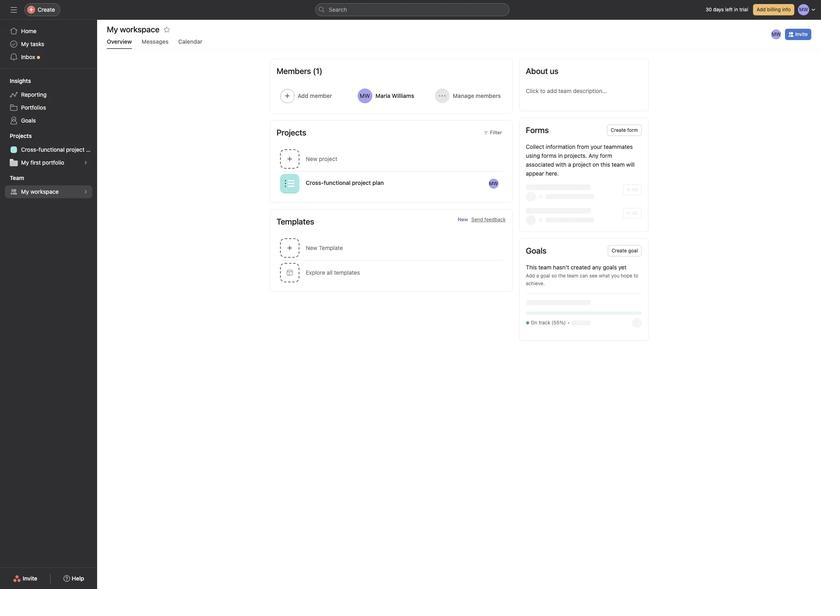 Task type: describe. For each thing, give the bounding box(es) containing it.
collect
[[526, 143, 544, 150]]

project inside collect information from your teammates using forms in projects. any form associated with a project on this team will appear here.
[[573, 161, 591, 168]]

1 horizontal spatial cross-functional project plan
[[306, 179, 384, 186]]

0 horizontal spatial invite button
[[8, 571, 43, 586]]

trial
[[740, 6, 748, 13]]

1 vertical spatial team
[[538, 264, 552, 271]]

template
[[319, 244, 343, 251]]

projects inside dropdown button
[[10, 132, 32, 139]]

see details, my workspace image
[[83, 189, 88, 194]]

goals
[[603, 264, 617, 271]]

on
[[593, 161, 599, 168]]

search
[[329, 6, 347, 13]]

explore all templates
[[306, 269, 360, 276]]

this
[[601, 161, 610, 168]]

templates
[[334, 269, 360, 276]]

my workspace
[[21, 188, 59, 195]]

tasks
[[30, 40, 44, 47]]

all
[[327, 269, 333, 276]]

to
[[634, 273, 638, 279]]

this
[[526, 264, 537, 271]]

a inside collect information from your teammates using forms in projects. any form associated with a project on this team will appear here.
[[568, 161, 571, 168]]

create for forms
[[611, 127, 626, 133]]

a inside this team hasn't created any goals yet add a goal so the team can see what you hope to achieve.
[[536, 273, 539, 279]]

inbox link
[[5, 51, 92, 64]]

functional inside 'cross-functional project plan' link
[[39, 146, 65, 153]]

create button
[[24, 3, 60, 16]]

add billing info button
[[753, 4, 794, 15]]

forms
[[542, 152, 557, 159]]

0 vertical spatial mw
[[772, 31, 781, 37]]

here.
[[546, 170, 559, 177]]

send
[[471, 217, 483, 223]]

with
[[556, 161, 567, 168]]

form inside the create form button
[[627, 127, 638, 133]]

overview button
[[107, 38, 132, 49]]

forms
[[526, 125, 549, 135]]

2 vertical spatial team
[[567, 273, 578, 279]]

appear
[[526, 170, 544, 177]]

explore
[[306, 269, 325, 276]]

create inside dropdown button
[[38, 6, 55, 13]]

1 vertical spatial new
[[458, 217, 468, 223]]

help
[[72, 575, 84, 582]]

plan inside projects 'element'
[[86, 146, 97, 153]]

list image
[[285, 179, 294, 188]]

my tasks link
[[5, 38, 92, 51]]

using
[[526, 152, 540, 159]]

team inside collect information from your teammates using forms in projects. any form associated with a project on this team will appear here.
[[612, 161, 625, 168]]

goals link
[[5, 114, 92, 127]]

manage members
[[453, 92, 501, 99]]

add to starred image
[[164, 26, 170, 33]]

add billing info
[[757, 6, 791, 13]]

new project
[[306, 155, 337, 162]]

associated
[[526, 161, 554, 168]]

your
[[591, 143, 602, 150]]

create goal button
[[608, 245, 642, 257]]

goal inside button
[[628, 248, 638, 254]]

any
[[592, 264, 601, 271]]

cross-functional project plan inside 'cross-functional project plan' link
[[21, 146, 97, 153]]

achieve.
[[526, 280, 545, 287]]

my for my tasks
[[21, 40, 29, 47]]

workspace
[[30, 188, 59, 195]]

create form button
[[607, 125, 642, 136]]

new for projects
[[306, 155, 317, 162]]

messages button
[[142, 38, 169, 49]]

teammates
[[604, 143, 633, 150]]

0 horizontal spatial invite
[[23, 575, 37, 582]]

my for my workspace
[[21, 188, 29, 195]]

send feedback link
[[471, 216, 506, 223]]

messages
[[142, 38, 169, 45]]

filter
[[490, 129, 502, 136]]

overview
[[107, 38, 132, 45]]

my tasks
[[21, 40, 44, 47]]

cross- inside projects 'element'
[[21, 146, 39, 153]]

goal inside this team hasn't created any goals yet add a goal so the team can see what you hope to achieve.
[[540, 273, 550, 279]]

teams element
[[0, 171, 97, 200]]

project inside 'element'
[[66, 146, 84, 153]]

form inside collect information from your teammates using forms in projects. any form associated with a project on this team will appear here.
[[600, 152, 612, 159]]

projects.
[[564, 152, 587, 159]]

my workspace
[[107, 25, 159, 34]]

inbox
[[21, 53, 35, 60]]

add inside this team hasn't created any goals yet add a goal so the team can see what you hope to achieve.
[[526, 273, 535, 279]]

filter button
[[480, 127, 506, 138]]

will
[[626, 161, 635, 168]]

reporting
[[21, 91, 47, 98]]

days
[[713, 6, 724, 13]]

1 horizontal spatial goals
[[526, 246, 547, 255]]

(55%)
[[552, 320, 566, 326]]

can
[[580, 273, 588, 279]]

insights button
[[0, 77, 31, 85]]

cross-functional project plan link
[[5, 143, 97, 156]]

from
[[577, 143, 589, 150]]

my first portfolio link
[[5, 156, 92, 169]]



Task type: vqa. For each thing, say whether or not it's contained in the screenshot.
2nd add task… from the bottom of the page
no



Task type: locate. For each thing, give the bounding box(es) containing it.
home
[[21, 28, 37, 34]]

search list box
[[315, 3, 509, 16]]

the
[[558, 273, 566, 279]]

team
[[10, 174, 24, 181]]

in down information
[[558, 152, 563, 159]]

information
[[546, 143, 575, 150]]

0 vertical spatial invite
[[795, 31, 808, 37]]

1 vertical spatial functional
[[324, 179, 351, 186]]

0 vertical spatial functional
[[39, 146, 65, 153]]

any
[[589, 152, 599, 159]]

so
[[551, 273, 557, 279]]

cross-functional project plan
[[21, 146, 97, 153], [306, 179, 384, 186]]

1 vertical spatial in
[[558, 152, 563, 159]]

1 vertical spatial form
[[600, 152, 612, 159]]

projects element
[[0, 129, 97, 171]]

my left tasks
[[21, 40, 29, 47]]

hide sidebar image
[[11, 6, 17, 13]]

my inside teams element
[[21, 188, 29, 195]]

portfolio
[[42, 159, 64, 166]]

0 horizontal spatial add
[[526, 273, 535, 279]]

1 horizontal spatial functional
[[324, 179, 351, 186]]

form
[[627, 127, 638, 133], [600, 152, 612, 159]]

manage members button
[[431, 85, 506, 107]]

1 horizontal spatial mw
[[772, 31, 781, 37]]

cross-functional project plan down new project
[[306, 179, 384, 186]]

collect information from your teammates using forms in projects. any form associated with a project on this team will appear here.
[[526, 143, 635, 177]]

create goal
[[612, 248, 638, 254]]

create for goals
[[612, 248, 627, 254]]

goals up this
[[526, 246, 547, 255]]

0 horizontal spatial cross-functional project plan
[[21, 146, 97, 153]]

cross-
[[21, 146, 39, 153], [306, 179, 324, 186]]

2 horizontal spatial team
[[612, 161, 625, 168]]

my left first
[[21, 159, 29, 166]]

1 my from the top
[[21, 40, 29, 47]]

0 vertical spatial cross-functional project plan
[[21, 146, 97, 153]]

2 my from the top
[[21, 159, 29, 166]]

portfolios link
[[5, 101, 92, 114]]

mw
[[772, 31, 781, 37], [489, 180, 498, 186]]

create up yet
[[612, 248, 627, 254]]

my first portfolio
[[21, 159, 64, 166]]

1 horizontal spatial invite
[[795, 31, 808, 37]]

cross-functional project plan up portfolio
[[21, 146, 97, 153]]

what
[[599, 273, 610, 279]]

form up teammates
[[627, 127, 638, 133]]

add inside button
[[757, 6, 766, 13]]

goals inside "goals" link
[[21, 117, 36, 124]]

global element
[[0, 20, 97, 68]]

my down the team
[[21, 188, 29, 195]]

plan
[[86, 146, 97, 153], [372, 179, 384, 186]]

create up teammates
[[611, 127, 626, 133]]

projects
[[277, 128, 306, 137], [10, 132, 32, 139]]

maria williams
[[375, 92, 414, 99]]

0 horizontal spatial plan
[[86, 146, 97, 153]]

goal left so
[[540, 273, 550, 279]]

new
[[306, 155, 317, 162], [458, 217, 468, 223], [306, 244, 317, 251]]

created
[[571, 264, 591, 271]]

0 horizontal spatial form
[[600, 152, 612, 159]]

create up the home link
[[38, 6, 55, 13]]

you
[[611, 273, 620, 279]]

1 horizontal spatial projects
[[277, 128, 306, 137]]

0 horizontal spatial team
[[538, 264, 552, 271]]

2 vertical spatial create
[[612, 248, 627, 254]]

1 horizontal spatial plan
[[372, 179, 384, 186]]

projects up first
[[10, 132, 32, 139]]

0 horizontal spatial goals
[[21, 117, 36, 124]]

goal up to
[[628, 248, 638, 254]]

0 vertical spatial new
[[306, 155, 317, 162]]

create inside button
[[611, 127, 626, 133]]

1 vertical spatial add
[[526, 273, 535, 279]]

new template
[[306, 244, 343, 251]]

0 vertical spatial goal
[[628, 248, 638, 254]]

1 vertical spatial cross-
[[306, 179, 324, 186]]

team up so
[[538, 264, 552, 271]]

goals
[[21, 117, 36, 124], [526, 246, 547, 255]]

0 vertical spatial invite button
[[785, 29, 811, 40]]

0 vertical spatial plan
[[86, 146, 97, 153]]

3 my from the top
[[21, 188, 29, 195]]

0 vertical spatial in
[[734, 6, 738, 13]]

on track (55%)
[[531, 320, 566, 326]]

form up this
[[600, 152, 612, 159]]

in inside collect information from your teammates using forms in projects. any form associated with a project on this team will appear here.
[[558, 152, 563, 159]]

1 vertical spatial create
[[611, 127, 626, 133]]

members (1)
[[277, 66, 322, 76]]

left
[[725, 6, 733, 13]]

insights element
[[0, 74, 97, 129]]

hope
[[621, 273, 632, 279]]

see details, my first portfolio image
[[83, 160, 88, 165]]

invite
[[795, 31, 808, 37], [23, 575, 37, 582]]

0 vertical spatial add
[[757, 6, 766, 13]]

functional down new project
[[324, 179, 351, 186]]

1 vertical spatial cross-functional project plan
[[306, 179, 384, 186]]

this team hasn't created any goals yet add a goal so the team can see what you hope to achieve.
[[526, 264, 638, 287]]

0 horizontal spatial goal
[[540, 273, 550, 279]]

0 horizontal spatial mw
[[489, 180, 498, 186]]

add left billing
[[757, 6, 766, 13]]

reporting link
[[5, 88, 92, 101]]

portfolios
[[21, 104, 46, 111]]

1 horizontal spatial goal
[[628, 248, 638, 254]]

0 vertical spatial a
[[568, 161, 571, 168]]

first
[[30, 159, 41, 166]]

add
[[757, 6, 766, 13], [526, 273, 535, 279]]

1 vertical spatial a
[[536, 273, 539, 279]]

track
[[539, 320, 550, 326]]

1 vertical spatial invite button
[[8, 571, 43, 586]]

calendar
[[178, 38, 202, 45]]

1 horizontal spatial a
[[568, 161, 571, 168]]

goals down portfolios
[[21, 117, 36, 124]]

0 vertical spatial team
[[612, 161, 625, 168]]

cross- up first
[[21, 146, 39, 153]]

my inside projects 'element'
[[21, 159, 29, 166]]

new send feedback
[[458, 217, 506, 223]]

0 horizontal spatial a
[[536, 273, 539, 279]]

add member
[[298, 92, 332, 99]]

30
[[706, 6, 712, 13]]

functional
[[39, 146, 65, 153], [324, 179, 351, 186]]

2 vertical spatial new
[[306, 244, 317, 251]]

1 vertical spatial goals
[[526, 246, 547, 255]]

0 horizontal spatial in
[[558, 152, 563, 159]]

calendar button
[[178, 38, 202, 49]]

billing
[[767, 6, 781, 13]]

team left will
[[612, 161, 625, 168]]

add member button
[[277, 85, 351, 107]]

30 days left in trial
[[706, 6, 748, 13]]

1 vertical spatial plan
[[372, 179, 384, 186]]

1 horizontal spatial team
[[567, 273, 578, 279]]

0 vertical spatial goals
[[21, 117, 36, 124]]

1 horizontal spatial cross-
[[306, 179, 324, 186]]

cross- down new project
[[306, 179, 324, 186]]

about us
[[526, 66, 559, 76]]

my for my first portfolio
[[21, 159, 29, 166]]

1 horizontal spatial in
[[734, 6, 738, 13]]

0 vertical spatial my
[[21, 40, 29, 47]]

1 vertical spatial goal
[[540, 273, 550, 279]]

0 horizontal spatial functional
[[39, 146, 65, 153]]

create form
[[611, 127, 638, 133]]

my workspace link
[[5, 185, 92, 198]]

project
[[66, 146, 84, 153], [319, 155, 337, 162], [573, 161, 591, 168], [352, 179, 371, 186]]

add down this
[[526, 273, 535, 279]]

2 vertical spatial my
[[21, 188, 29, 195]]

1 horizontal spatial add
[[757, 6, 766, 13]]

0 horizontal spatial cross-
[[21, 146, 39, 153]]

templates
[[277, 217, 314, 226]]

home link
[[5, 25, 92, 38]]

1 vertical spatial my
[[21, 159, 29, 166]]

new for templates
[[306, 244, 317, 251]]

mw up feedback
[[489, 180, 498, 186]]

a right with
[[568, 161, 571, 168]]

feedback
[[484, 217, 506, 223]]

0 vertical spatial form
[[627, 127, 638, 133]]

create inside button
[[612, 248, 627, 254]]

yet
[[618, 264, 627, 271]]

1 vertical spatial mw
[[489, 180, 498, 186]]

hasn't
[[553, 264, 569, 271]]

1 vertical spatial invite
[[23, 575, 37, 582]]

see
[[589, 273, 597, 279]]

invite button
[[785, 29, 811, 40], [8, 571, 43, 586]]

1 horizontal spatial invite button
[[785, 29, 811, 40]]

help button
[[58, 571, 89, 586]]

mw down add billing info button
[[772, 31, 781, 37]]

maria williams button
[[354, 85, 428, 107]]

a up achieve.
[[536, 273, 539, 279]]

create
[[38, 6, 55, 13], [611, 127, 626, 133], [612, 248, 627, 254]]

•
[[568, 320, 570, 326]]

1 horizontal spatial form
[[627, 127, 638, 133]]

team right the
[[567, 273, 578, 279]]

info
[[782, 6, 791, 13]]

team button
[[0, 174, 24, 182]]

0 vertical spatial create
[[38, 6, 55, 13]]

projects up new project
[[277, 128, 306, 137]]

in right left
[[734, 6, 738, 13]]

insights
[[10, 77, 31, 84]]

0 horizontal spatial projects
[[10, 132, 32, 139]]

my inside global element
[[21, 40, 29, 47]]

functional up portfolio
[[39, 146, 65, 153]]

0 vertical spatial cross-
[[21, 146, 39, 153]]



